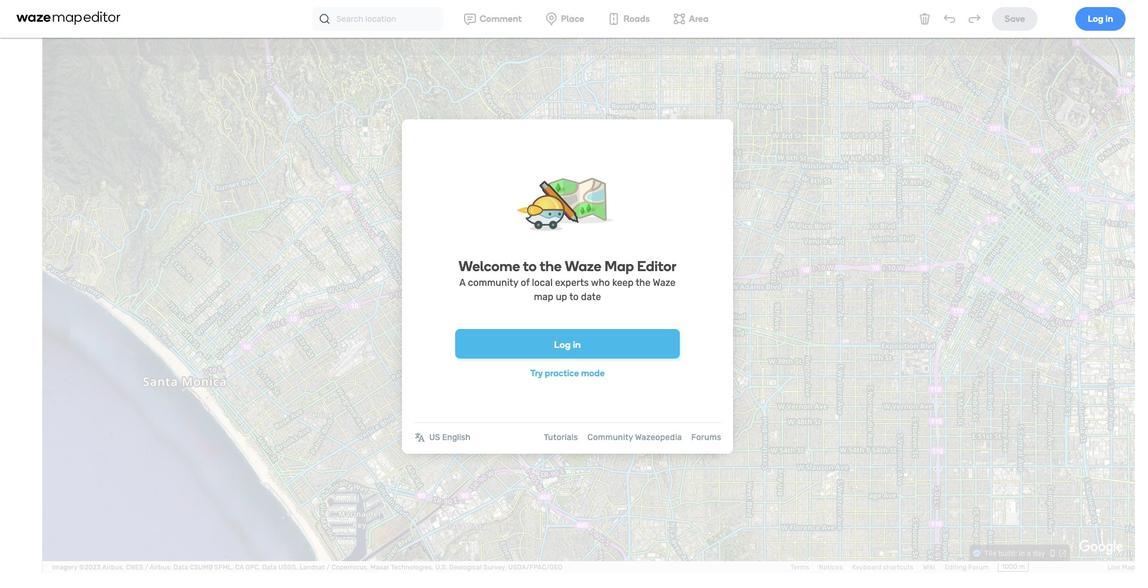 Task type: locate. For each thing, give the bounding box(es) containing it.
the right keep
[[636, 277, 651, 289]]

the
[[540, 258, 562, 275], [636, 277, 651, 289]]

0 vertical spatial to
[[523, 258, 537, 275]]

0 horizontal spatial waze
[[565, 258, 602, 275]]

waze up the 'experts'
[[565, 258, 602, 275]]

0 horizontal spatial to
[[523, 258, 537, 275]]

0 vertical spatial the
[[540, 258, 562, 275]]

to up the of
[[523, 258, 537, 275]]

to right up
[[570, 292, 579, 303]]

experts
[[555, 277, 589, 289]]

date
[[581, 292, 601, 303]]

1 vertical spatial to
[[570, 292, 579, 303]]

map
[[534, 292, 554, 303]]

in
[[573, 340, 581, 351]]

1 vertical spatial waze
[[653, 277, 676, 289]]

1 vertical spatial the
[[636, 277, 651, 289]]

0 vertical spatial waze
[[565, 258, 602, 275]]

waze down the editor
[[653, 277, 676, 289]]

practice
[[545, 369, 579, 379]]

0 horizontal spatial the
[[540, 258, 562, 275]]

map
[[605, 258, 634, 275]]

to
[[523, 258, 537, 275], [570, 292, 579, 303]]

tutorials link
[[544, 433, 578, 443]]

1 horizontal spatial the
[[636, 277, 651, 289]]

keep
[[613, 277, 634, 289]]

editor
[[638, 258, 677, 275]]

try practice mode link
[[531, 369, 605, 379]]

waze
[[565, 258, 602, 275], [653, 277, 676, 289]]

welcome
[[459, 258, 520, 275]]

forums link
[[692, 433, 722, 443]]

1 horizontal spatial waze
[[653, 277, 676, 289]]

the up local
[[540, 258, 562, 275]]

log in
[[554, 340, 581, 351]]

community wazeopedia link
[[588, 433, 682, 443]]



Task type: vqa. For each thing, say whether or not it's contained in the screenshot.
2 min Leave by 5:28 PM
no



Task type: describe. For each thing, give the bounding box(es) containing it.
wazeopedia
[[635, 433, 682, 443]]

community
[[468, 277, 519, 289]]

try
[[531, 369, 543, 379]]

up
[[556, 292, 568, 303]]

log
[[554, 340, 571, 351]]

log in link
[[455, 329, 680, 359]]

local
[[532, 277, 553, 289]]

who
[[591, 277, 610, 289]]

tutorials
[[544, 433, 578, 443]]

community
[[588, 433, 633, 443]]

mode
[[581, 369, 605, 379]]

of
[[521, 277, 530, 289]]

try practice mode
[[531, 369, 605, 379]]

community wazeopedia
[[588, 433, 682, 443]]

forums
[[692, 433, 722, 443]]

1 horizontal spatial to
[[570, 292, 579, 303]]

a
[[460, 277, 466, 289]]

welcome to the waze map editor a community of local experts who keep the waze map up to date
[[459, 258, 677, 303]]



